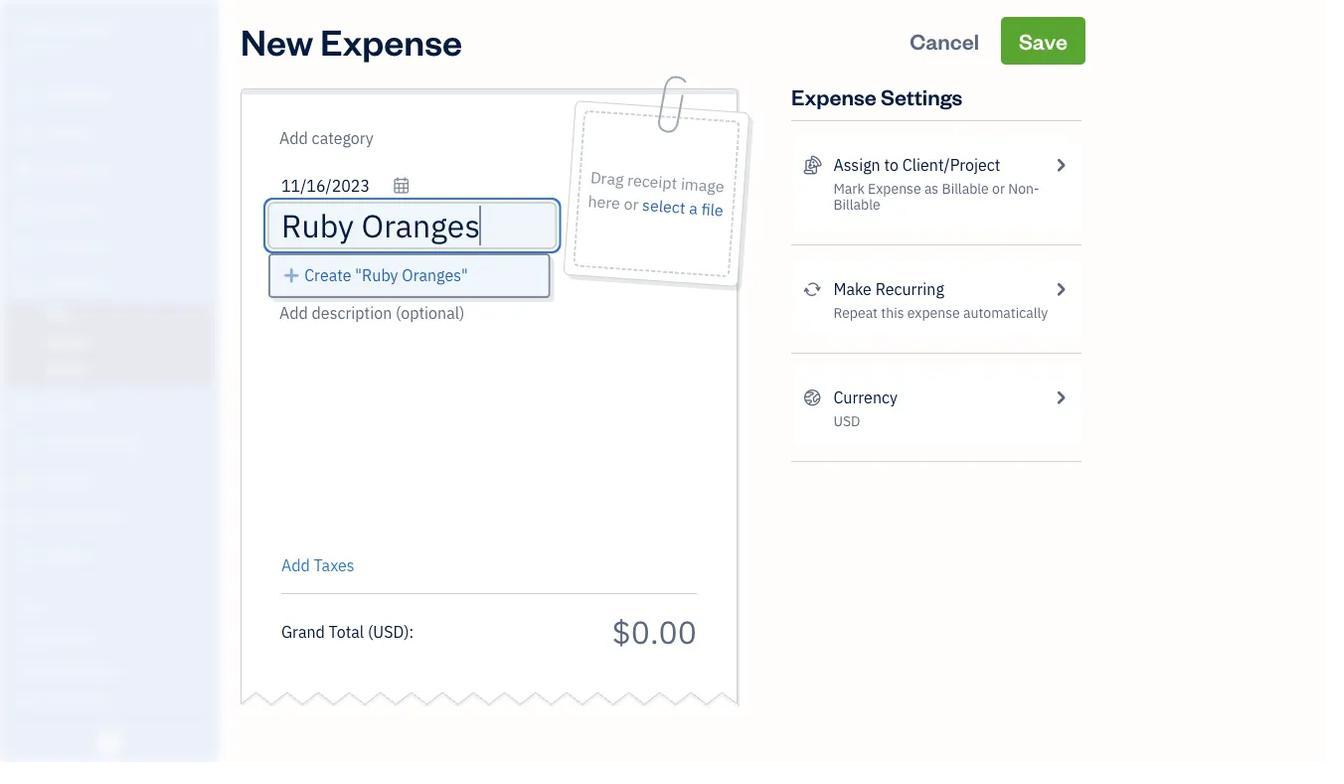 Task type: describe. For each thing, give the bounding box(es) containing it.
create "ruby oranges"
[[304, 265, 468, 286]]

cancel button
[[892, 17, 997, 65]]

make
[[834, 279, 872, 300]]

image
[[680, 173, 725, 197]]

grand total ( usd ):
[[281, 621, 414, 642]]

"ruby
[[355, 265, 398, 286]]

expense
[[908, 304, 960, 322]]

assign
[[834, 155, 881, 176]]

apps image
[[15, 598, 213, 614]]

chevronright image for make recurring
[[1052, 277, 1070, 301]]

cancel
[[910, 26, 980, 55]]

oranges
[[57, 17, 117, 38]]

plus image
[[282, 264, 301, 287]]

expense settings
[[792, 82, 963, 110]]

grand
[[281, 621, 325, 642]]

freshbooks image
[[93, 731, 125, 755]]

Amount (USD) text field
[[612, 611, 697, 653]]

this
[[881, 304, 904, 322]]

1 horizontal spatial usd
[[834, 412, 861, 431]]

owner
[[16, 40, 53, 56]]

here
[[587, 191, 621, 214]]

Merchant text field
[[281, 206, 553, 246]]

chevronright image for assign to client/project
[[1052, 153, 1070, 177]]

or for mark expense as billable or non- billable
[[992, 179, 1005, 198]]

Date in MM/DD/YYYY format text field
[[281, 176, 411, 196]]

receipt
[[627, 169, 678, 194]]

team members image
[[15, 629, 213, 645]]

expense image
[[13, 275, 37, 295]]

select a file button
[[642, 193, 724, 222]]

estimate image
[[13, 162, 37, 182]]

non-
[[1009, 179, 1040, 198]]

assign to client/project
[[834, 155, 1001, 176]]

oranges"
[[402, 265, 468, 286]]

automatically
[[964, 304, 1048, 322]]

expense for mark expense as billable or non- billable
[[868, 179, 921, 198]]

select a file
[[642, 194, 724, 221]]

chevronright image
[[1052, 386, 1070, 410]]

a
[[689, 198, 698, 219]]

recurring
[[876, 279, 945, 300]]

as
[[925, 179, 939, 198]]

client/project
[[903, 155, 1001, 176]]

bank connections image
[[15, 693, 213, 709]]

expense for new expense
[[320, 17, 462, 64]]

Description text field
[[271, 301, 687, 540]]

make recurring
[[834, 279, 945, 300]]

money image
[[13, 471, 37, 491]]

drag receipt image here or
[[587, 167, 725, 215]]

file
[[701, 199, 724, 221]]

0 horizontal spatial billable
[[834, 195, 881, 214]]

currency
[[834, 387, 898, 408]]



Task type: vqa. For each thing, say whether or not it's contained in the screenshot.
top Chart
no



Task type: locate. For each thing, give the bounding box(es) containing it.
billable down client/project
[[942, 179, 989, 198]]

items and services image
[[15, 661, 213, 677]]

Category text field
[[279, 126, 449, 150]]

add taxes button
[[281, 554, 355, 578]]

to
[[884, 155, 899, 176]]

1 horizontal spatial billable
[[942, 179, 989, 198]]

drag
[[590, 167, 625, 190]]

0 horizontal spatial or
[[623, 193, 639, 215]]

save
[[1019, 26, 1068, 55]]

0 vertical spatial usd
[[834, 412, 861, 431]]

or for drag receipt image here or
[[623, 193, 639, 215]]

select
[[642, 194, 686, 218]]

or inside "mark expense as billable or non- billable"
[[992, 179, 1005, 198]]

ruby oranges owner
[[16, 17, 117, 56]]

client image
[[13, 124, 37, 144]]

mark
[[834, 179, 865, 198]]

usd
[[834, 412, 861, 431], [373, 621, 404, 642]]

repeat
[[834, 304, 878, 322]]

invoice image
[[13, 200, 37, 220]]

0 horizontal spatial usd
[[373, 621, 404, 642]]

or
[[992, 179, 1005, 198], [623, 193, 639, 215]]

save button
[[1001, 17, 1086, 65]]

create
[[304, 265, 352, 286]]

dashboard image
[[13, 87, 37, 106]]

currencyandlanguage image
[[803, 386, 822, 410]]

billable down assign
[[834, 195, 881, 214]]

report image
[[13, 547, 37, 567]]

new expense
[[241, 17, 462, 64]]

chart image
[[13, 509, 37, 529]]

1 chevronright image from the top
[[1052, 153, 1070, 177]]

payment image
[[13, 238, 37, 258]]

new
[[241, 17, 313, 64]]

0 vertical spatial chevronright image
[[1052, 153, 1070, 177]]

(
[[368, 621, 373, 642]]

main element
[[0, 0, 268, 763]]

chevronright image
[[1052, 153, 1070, 177], [1052, 277, 1070, 301]]

repeat this expense automatically
[[834, 304, 1048, 322]]

usd down currency
[[834, 412, 861, 431]]

mark expense as billable or non- billable
[[834, 179, 1040, 214]]

2 chevronright image from the top
[[1052, 277, 1070, 301]]

1 vertical spatial chevronright image
[[1052, 277, 1070, 301]]

1 vertical spatial usd
[[373, 621, 404, 642]]

or right here
[[623, 193, 639, 215]]

expense
[[320, 17, 462, 64], [792, 82, 877, 110], [868, 179, 921, 198]]

1 vertical spatial expense
[[792, 82, 877, 110]]

or inside drag receipt image here or
[[623, 193, 639, 215]]

2 vertical spatial expense
[[868, 179, 921, 198]]

or left the non-
[[992, 179, 1005, 198]]

add
[[281, 555, 310, 576]]

settings
[[881, 82, 963, 110]]

):
[[404, 621, 414, 642]]

project image
[[13, 396, 37, 416]]

create "ruby oranges" list box
[[270, 256, 548, 296]]

0 vertical spatial expense
[[320, 17, 462, 64]]

add taxes
[[281, 555, 355, 576]]

expense inside "mark expense as billable or non- billable"
[[868, 179, 921, 198]]

billable
[[942, 179, 989, 198], [834, 195, 881, 214]]

refresh image
[[803, 277, 822, 301]]

ruby
[[16, 17, 53, 38]]

timer image
[[13, 434, 37, 453]]

taxes
[[314, 555, 355, 576]]

expensesrebilling image
[[803, 153, 822, 177]]

usd right total
[[373, 621, 404, 642]]

total
[[329, 621, 364, 642]]

1 horizontal spatial or
[[992, 179, 1005, 198]]



